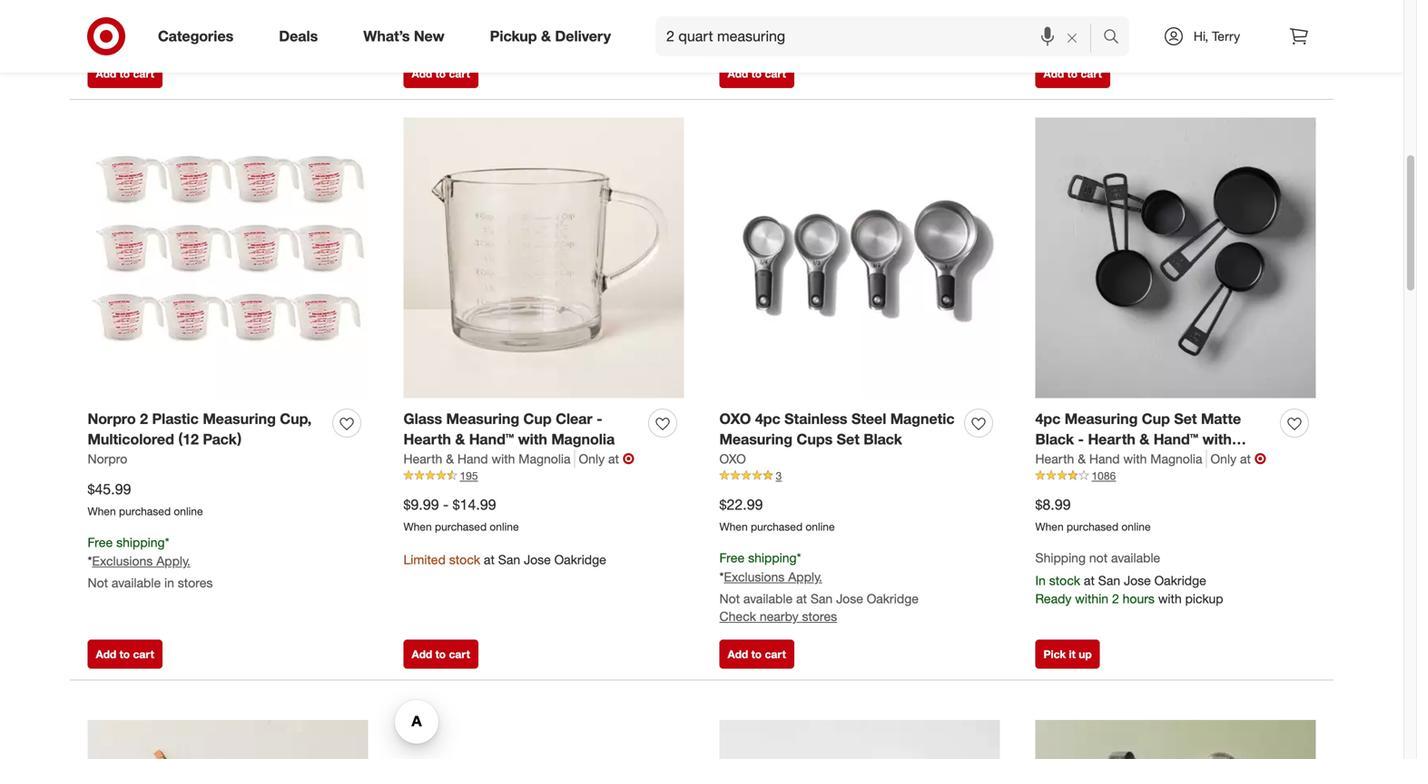 Task type: describe. For each thing, give the bounding box(es) containing it.
purchased for $8.99
[[1067, 520, 1119, 534]]

online inside the $9.99 - $14.99 when purchased online
[[490, 520, 519, 534]]

in
[[1036, 572, 1046, 588]]

apply. for oxo 4pc stainless steel magnetic measuring cups set black
[[788, 569, 823, 585]]

search
[[1095, 29, 1139, 47]]

search button
[[1095, 16, 1139, 60]]

cups
[[797, 431, 833, 448]]

at down the $9.99 - $14.99 when purchased online on the bottom left of page
[[484, 552, 495, 567]]

hand for hand™
[[458, 451, 488, 467]]

shipping for $45.99
[[116, 534, 165, 550]]

stores inside "* exclusions apply. not available in stores"
[[810, 28, 845, 43]]

stores inside free shipping * * exclusions apply. not available at san jose oakridge check nearby stores
[[802, 609, 837, 625]]

set inside 4pc measuring cup set matte black - hearth & hand™ with magnolia
[[1175, 410, 1197, 428]]

pick
[[1044, 648, 1066, 661]]

195 link
[[404, 468, 684, 484]]

norpro link
[[88, 450, 127, 468]]

cup for &
[[1142, 410, 1171, 428]]

ready inside shipping not available in stock at  san jose oakridge ready within 2 hours with pickup
[[1036, 591, 1072, 606]]

oxo 4pc stainless steel magnetic measuring cups set black
[[720, 410, 955, 448]]

(12
[[178, 431, 199, 448]]

glass
[[404, 410, 442, 428]]

measuring inside 4pc measuring cup set matte black - hearth & hand™ with magnolia
[[1065, 410, 1138, 428]]

jose inside free shipping * * exclusions apply. not available at san jose oakridge check nearby stores
[[836, 591, 864, 606]]

in inside "* exclusions apply. not available in stores"
[[796, 28, 806, 43]]

hearth inside 4pc measuring cup set matte black - hearth & hand™ with magnolia
[[1088, 431, 1136, 448]]

within inside shipping not available in stock at  san jose oakridge ready within 2 hours with pickup
[[1075, 591, 1109, 606]]

set inside oxo 4pc stainless steel magnetic measuring cups set black
[[837, 431, 860, 448]]

exclusions apply. button for norpro 2 plastic measuring cup, multicolored (12 pack)
[[92, 552, 190, 570]]

matte
[[1201, 410, 1242, 428]]

at inside free shipping * * exclusions apply. not available at san jose oakridge check nearby stores
[[796, 591, 807, 606]]

measuring inside 'norpro 2 plastic measuring cup, multicolored (12 pack)'
[[203, 410, 276, 428]]

norpro 2 plastic measuring cup, multicolored (12 pack) link
[[88, 409, 326, 450]]

when for $22.99
[[720, 520, 748, 534]]

1086 link
[[1036, 468, 1316, 484]]

jose inside shipping not available in stock at  san jose oakridge ready within 2 hours with pickup
[[1124, 572, 1151, 588]]

oxo link
[[720, 450, 746, 468]]

hand for hearth
[[1090, 451, 1120, 467]]

& right "pickup"
[[541, 27, 551, 45]]

clear
[[556, 410, 593, 428]]

pick it up button
[[1036, 640, 1100, 669]]

$45.99 when purchased online
[[88, 480, 203, 518]]

What can we help you find? suggestions appear below search field
[[656, 16, 1108, 56]]

measuring inside glass measuring cup clear - hearth & hand™ with magnolia
[[446, 410, 520, 428]]

check nearby stores button
[[720, 608, 837, 626]]

pickup
[[490, 27, 537, 45]]

purchased inside the $9.99 - $14.99 when purchased online
[[435, 520, 487, 534]]

oakridge inside free shipping * * exclusions apply. not available at san jose oakridge check nearby stores
[[867, 591, 919, 606]]

hearth & hand with magnolia only at ¬ for &
[[1036, 450, 1267, 468]]

norpro 2 plastic measuring cup, multicolored (12 pack)
[[88, 410, 312, 448]]

online for $22.99
[[806, 520, 835, 534]]

cup,
[[280, 410, 312, 428]]

hand™ inside 4pc measuring cup set matte black - hearth & hand™ with magnolia
[[1154, 431, 1199, 448]]

hours inside shipping not available in stock at  san jose oakridge ready within 2 hours with pickup
[[1123, 591, 1155, 606]]

norpro for norpro
[[88, 451, 127, 467]]

stainless
[[785, 410, 848, 428]]

terry
[[1212, 28, 1241, 44]]

& up the "$14.99"
[[446, 451, 454, 467]]

available inside "* exclusions apply. not available in stores"
[[744, 28, 793, 43]]

exclusions inside "* exclusions apply. not available in stores"
[[724, 6, 785, 22]]

black inside oxo 4pc stainless steel magnetic measuring cups set black
[[864, 431, 903, 448]]

oakridge inside shipping not available in stock at  san jose oakridge ready within 2 hours with pickup
[[1155, 572, 1207, 588]]

when for $45.99
[[88, 504, 116, 518]]

black inside 4pc measuring cup set matte black - hearth & hand™ with magnolia
[[1036, 431, 1074, 448]]

0 horizontal spatial ready
[[88, 15, 124, 31]]

hearth inside glass measuring cup clear - hearth & hand™ with magnolia
[[404, 431, 451, 448]]

measuring inside oxo 4pc stainless steel magnetic measuring cups set black
[[720, 431, 793, 448]]

3
[[776, 469, 782, 483]]

magnolia inside glass measuring cup clear - hearth & hand™ with magnolia
[[552, 431, 615, 448]]

new
[[414, 27, 445, 45]]

apply. inside "* exclusions apply. not available in stores"
[[788, 6, 823, 22]]

magnolia up the 195 link
[[519, 451, 571, 467]]

stock inside shipping not available in stock at  san jose oakridge ready within 2 hours with pickup
[[1050, 572, 1081, 588]]

nearby
[[760, 609, 799, 625]]

shipping not available in stock at  san jose oakridge ready within 2 hours with pickup
[[1036, 550, 1224, 606]]

glass measuring cup clear - hearth & hand™ with magnolia
[[404, 410, 615, 448]]

oxo 4pc stainless steel magnetic measuring cups set black link
[[720, 409, 958, 450]]

* exclusions apply. not available in stores
[[720, 6, 845, 43]]

what's new link
[[348, 16, 467, 56]]

at up the 195 link
[[608, 451, 619, 467]]

it
[[1069, 648, 1076, 661]]

san inside free shipping * * exclusions apply. not available at san jose oakridge check nearby stores
[[811, 591, 833, 606]]

hi,
[[1194, 28, 1209, 44]]

magnolia inside 4pc measuring cup set matte black - hearth & hand™ with magnolia
[[1036, 451, 1099, 469]]

hearth & hand with magnolia link for hand™
[[404, 450, 575, 468]]

online for $8.99
[[1122, 520, 1151, 534]]

shipping
[[1036, 550, 1086, 566]]

magnolia up 1086 link
[[1151, 451, 1203, 467]]

categories
[[158, 27, 234, 45]]

$8.99
[[1036, 496, 1071, 514]]

free shipping * * exclusions apply. not available in stores
[[88, 534, 213, 591]]

available inside free shipping * * exclusions apply. not available in stores
[[112, 575, 161, 591]]

3 link
[[720, 468, 1000, 484]]

0 vertical spatial oakridge
[[555, 552, 606, 567]]

free for $45.99
[[88, 534, 113, 550]]

- inside the $9.99 - $14.99 when purchased online
[[443, 496, 449, 514]]

oxo for oxo 4pc stainless steel magnetic measuring cups set black
[[720, 410, 751, 428]]

norpro for norpro 2 plastic measuring cup, multicolored (12 pack)
[[88, 410, 136, 428]]



Task type: vqa. For each thing, say whether or not it's contained in the screenshot.
pickup to the left
yes



Task type: locate. For each thing, give the bounding box(es) containing it.
0 horizontal spatial ¬
[[623, 450, 635, 468]]

1 horizontal spatial cup
[[1142, 410, 1171, 428]]

cup up 1086 link
[[1142, 410, 1171, 428]]

cup inside glass measuring cup clear - hearth & hand™ with magnolia
[[524, 410, 552, 428]]

2 vertical spatial jose
[[836, 591, 864, 606]]

set
[[1175, 410, 1197, 428], [837, 431, 860, 448]]

1 norpro from the top
[[88, 410, 136, 428]]

with inside glass measuring cup clear - hearth & hand™ with magnolia
[[518, 431, 548, 448]]

2 hand from the left
[[1090, 451, 1120, 467]]

1 horizontal spatial within
[[1075, 591, 1109, 606]]

¬ for glass measuring cup clear - hearth & hand™ with magnolia
[[623, 450, 635, 468]]

when
[[88, 504, 116, 518], [404, 520, 432, 534], [720, 520, 748, 534], [1036, 520, 1064, 534]]

& inside 4pc measuring cup set matte black - hearth & hand™ with magnolia
[[1140, 431, 1150, 448]]

purchased down the "$14.99"
[[435, 520, 487, 534]]

- inside 4pc measuring cup set matte black - hearth & hand™ with magnolia
[[1078, 431, 1084, 448]]

when inside $45.99 when purchased online
[[88, 504, 116, 518]]

1 vertical spatial in
[[164, 575, 174, 591]]

online for $45.99
[[174, 504, 203, 518]]

oxo up $22.99
[[720, 451, 746, 467]]

$45.99
[[88, 480, 131, 498]]

0 horizontal spatial hand
[[458, 451, 488, 467]]

only down matte
[[1211, 451, 1237, 467]]

san inside shipping not available in stock at  san jose oakridge ready within 2 hours with pickup
[[1099, 572, 1121, 588]]

norpro inside 'norpro 2 plastic measuring cup, multicolored (12 pack)'
[[88, 410, 136, 428]]

0 horizontal spatial within
[[127, 15, 161, 31]]

0 horizontal spatial 2
[[140, 410, 148, 428]]

oakridge
[[555, 552, 606, 567], [1155, 572, 1207, 588], [867, 591, 919, 606]]

1 horizontal spatial free
[[720, 550, 745, 566]]

0 horizontal spatial pickup
[[238, 15, 276, 31]]

hearth & hand with magnolia only at ¬
[[404, 450, 635, 468], [1036, 450, 1267, 468]]

0 horizontal spatial shipping
[[116, 534, 165, 550]]

1 vertical spatial san
[[1099, 572, 1121, 588]]

0 vertical spatial oxo
[[720, 410, 751, 428]]

norpro down multicolored
[[88, 451, 127, 467]]

1 4pc from the left
[[755, 410, 781, 428]]

hand™ up 1086 link
[[1154, 431, 1199, 448]]

only for 4pc measuring cup set matte black - hearth & hand™ with magnolia
[[1211, 451, 1237, 467]]

2 horizontal spatial san
[[1099, 572, 1121, 588]]

online inside $45.99 when purchased online
[[174, 504, 203, 518]]

oxo up oxo link
[[720, 410, 751, 428]]

& inside glass measuring cup clear - hearth & hand™ with magnolia
[[455, 431, 465, 448]]

1 horizontal spatial hand™
[[1154, 431, 1199, 448]]

cuisinart 4pc stainless steel magnetic measuring cup set black/silver image
[[720, 720, 1000, 759], [720, 720, 1000, 759]]

1 hand from the left
[[458, 451, 488, 467]]

1 horizontal spatial jose
[[836, 591, 864, 606]]

jose up check nearby stores button in the right of the page
[[836, 591, 864, 606]]

2 vertical spatial stores
[[802, 609, 837, 625]]

exclusions
[[724, 6, 785, 22], [92, 553, 153, 569], [724, 569, 785, 585]]

0 horizontal spatial oakridge
[[555, 552, 606, 567]]

1 vertical spatial stock
[[1050, 572, 1081, 588]]

¬ for 4pc measuring cup set matte black - hearth & hand™ with magnolia
[[1255, 450, 1267, 468]]

hand™ up 195
[[469, 431, 514, 448]]

¬ up 1086 link
[[1255, 450, 1267, 468]]

1 only from the left
[[579, 451, 605, 467]]

free for $22.99
[[720, 550, 745, 566]]

cup inside 4pc measuring cup set matte black - hearth & hand™ with magnolia
[[1142, 410, 1171, 428]]

hand up '1086'
[[1090, 451, 1120, 467]]

1 horizontal spatial in
[[796, 28, 806, 43]]

2 horizontal spatial 2
[[1112, 591, 1120, 606]]

hand™ inside glass measuring cup clear - hearth & hand™ with magnolia
[[469, 431, 514, 448]]

san down the $9.99 - $14.99 when purchased online on the bottom left of page
[[498, 552, 520, 567]]

1 horizontal spatial pickup
[[1186, 591, 1224, 606]]

$8.99 when purchased online
[[1036, 496, 1151, 534]]

measuring up '1086'
[[1065, 410, 1138, 428]]

2 hand™ from the left
[[1154, 431, 1199, 448]]

limited stock at  san jose oakridge
[[404, 552, 606, 567]]

*
[[720, 6, 724, 22], [165, 534, 169, 550], [797, 550, 801, 566], [88, 553, 92, 569], [720, 569, 724, 585]]

oxo 1cup angled measuring cup image
[[404, 720, 684, 759], [404, 720, 684, 759]]

cup for with
[[524, 410, 552, 428]]

4pc measuring cup set matte black - hearth & hand™ with magnolia
[[1036, 410, 1242, 469]]

1 hearth & hand with magnolia link from the left
[[404, 450, 575, 468]]

san
[[498, 552, 520, 567], [1099, 572, 1121, 588], [811, 591, 833, 606]]

stock right limited
[[449, 552, 480, 567]]

purchased
[[119, 504, 171, 518], [435, 520, 487, 534], [751, 520, 803, 534], [1067, 520, 1119, 534]]

steel
[[852, 410, 887, 428]]

black
[[864, 431, 903, 448], [1036, 431, 1074, 448]]

pickup & delivery
[[490, 27, 611, 45]]

deals
[[279, 27, 318, 45]]

1 horizontal spatial 2
[[164, 15, 171, 31]]

2 oxo from the top
[[720, 451, 746, 467]]

2 black from the left
[[1036, 431, 1074, 448]]

what's
[[363, 27, 410, 45]]

measuring up oxo link
[[720, 431, 793, 448]]

1 horizontal spatial ready
[[1036, 591, 1072, 606]]

apply. inside free shipping * * exclusions apply. not available in stores
[[156, 553, 190, 569]]

online inside $8.99 when purchased online
[[1122, 520, 1151, 534]]

exclusions for norpro 2 plastic measuring cup, multicolored (12 pack)
[[92, 553, 153, 569]]

glass measuring cup clear - hearth & hand™ with magnolia image
[[404, 117, 684, 398], [404, 117, 684, 398]]

4pc up $8.99
[[1036, 410, 1061, 428]]

0 vertical spatial norpro
[[88, 410, 136, 428]]

1 vertical spatial pickup
[[1186, 591, 1224, 606]]

2 hearth & hand with magnolia link from the left
[[1036, 450, 1207, 468]]

1 horizontal spatial shipping
[[748, 550, 797, 566]]

0 horizontal spatial hearth & hand with magnolia only at ¬
[[404, 450, 635, 468]]

2 4pc from the left
[[1036, 410, 1061, 428]]

exclusions apply. button for oxo 4pc stainless steel magnetic measuring cups set black
[[724, 568, 823, 586]]

limited
[[404, 552, 446, 567]]

hand™
[[469, 431, 514, 448], [1154, 431, 1199, 448]]

at
[[608, 451, 619, 467], [1240, 451, 1251, 467], [484, 552, 495, 567], [1084, 572, 1095, 588], [796, 591, 807, 606]]

0 vertical spatial -
[[597, 410, 603, 428]]

& up 195
[[455, 431, 465, 448]]

purchased inside $22.99 when purchased online
[[751, 520, 803, 534]]

hearth & hand with magnolia only at ¬ for with
[[404, 450, 635, 468]]

2 only from the left
[[1211, 451, 1237, 467]]

free inside free shipping * * exclusions apply. not available at san jose oakridge check nearby stores
[[720, 550, 745, 566]]

1 vertical spatial within
[[1075, 591, 1109, 606]]

0 vertical spatial hours
[[175, 15, 207, 31]]

oxo 4pc stainless steel magnetic measuring cups set black image
[[720, 117, 1000, 398], [720, 117, 1000, 398]]

plastic
[[152, 410, 199, 428]]

pickup & delivery link
[[475, 16, 634, 56]]

2 horizontal spatial oakridge
[[1155, 572, 1207, 588]]

0 vertical spatial san
[[498, 552, 520, 567]]

only down clear
[[579, 451, 605, 467]]

0 horizontal spatial in
[[164, 575, 174, 591]]

when inside $22.99 when purchased online
[[720, 520, 748, 534]]

oxo inside oxo 4pc stainless steel magnetic measuring cups set black
[[720, 410, 751, 428]]

add to cart
[[96, 67, 154, 80], [412, 67, 470, 80], [728, 67, 786, 80], [1044, 67, 1102, 80], [96, 648, 154, 661], [412, 648, 470, 661], [728, 648, 786, 661]]

hearth & hand with magnolia link up 195
[[404, 450, 575, 468]]

san down not in the right bottom of the page
[[1099, 572, 1121, 588]]

at up 'nearby'
[[796, 591, 807, 606]]

not for norpro 2 plastic measuring cup, multicolored (12 pack)
[[88, 575, 108, 591]]

shipping inside free shipping * * exclusions apply. not available at san jose oakridge check nearby stores
[[748, 550, 797, 566]]

set down steel
[[837, 431, 860, 448]]

0 horizontal spatial hearth & hand with magnolia link
[[404, 450, 575, 468]]

norpro 2 plastic measuring cup, multicolored (12 pack) image
[[88, 117, 368, 398], [88, 117, 368, 398]]

not for oxo 4pc stainless steel magnetic measuring cups set black
[[720, 591, 740, 606]]

1 vertical spatial stores
[[178, 575, 213, 591]]

2 horizontal spatial jose
[[1124, 572, 1151, 588]]

apply. for norpro 2 plastic measuring cup, multicolored (12 pack)
[[156, 553, 190, 569]]

1 vertical spatial ready
[[1036, 591, 1072, 606]]

cup left clear
[[524, 410, 552, 428]]

0 vertical spatial jose
[[524, 552, 551, 567]]

hi, terry
[[1194, 28, 1241, 44]]

check
[[720, 609, 756, 625]]

up
[[1079, 648, 1092, 661]]

4pc measuring cup set matte black - hearth & hand™ with magnolia image
[[1036, 117, 1316, 398], [1036, 117, 1316, 398]]

at inside shipping not available in stock at  san jose oakridge ready within 2 hours with pickup
[[1084, 572, 1095, 588]]

shipping inside free shipping * * exclusions apply. not available in stores
[[116, 534, 165, 550]]

to
[[120, 67, 130, 80], [436, 67, 446, 80], [752, 67, 762, 80], [1068, 67, 1078, 80], [120, 648, 130, 661], [436, 648, 446, 661], [752, 648, 762, 661]]

2 norpro from the top
[[88, 451, 127, 467]]

- right "$9.99"
[[443, 496, 449, 514]]

1 horizontal spatial only
[[1211, 451, 1237, 467]]

0 horizontal spatial stock
[[449, 552, 480, 567]]

0 vertical spatial pickup
[[238, 15, 276, 31]]

hand up 195
[[458, 451, 488, 467]]

$9.99
[[404, 496, 439, 514]]

$14.99
[[453, 496, 496, 514]]

apply.
[[788, 6, 823, 22], [156, 553, 190, 569], [788, 569, 823, 585]]

pick it up
[[1044, 648, 1092, 661]]

only for glass measuring cup clear - hearth & hand™ with magnolia
[[579, 451, 605, 467]]

oxo for oxo
[[720, 451, 746, 467]]

2 vertical spatial 2
[[1112, 591, 1120, 606]]

shipping
[[116, 534, 165, 550], [748, 550, 797, 566]]

1 horizontal spatial ¬
[[1255, 450, 1267, 468]]

4pc inside oxo 4pc stainless steel magnetic measuring cups set black
[[755, 410, 781, 428]]

online up free shipping * * exclusions apply. not available at san jose oakridge check nearby stores
[[806, 520, 835, 534]]

1 horizontal spatial hearth & hand with magnolia only at ¬
[[1036, 450, 1267, 468]]

free shipping * * exclusions apply. not available at san jose oakridge check nearby stores
[[720, 550, 919, 625]]

0 vertical spatial set
[[1175, 410, 1197, 428]]

1 horizontal spatial set
[[1175, 410, 1197, 428]]

shipping down $45.99 when purchased online
[[116, 534, 165, 550]]

what's new
[[363, 27, 445, 45]]

only
[[579, 451, 605, 467], [1211, 451, 1237, 467]]

when for $8.99
[[1036, 520, 1064, 534]]

with inside shipping not available in stock at  san jose oakridge ready within 2 hours with pickup
[[1159, 591, 1182, 606]]

hearth & hand with magnolia only at ¬ up 1086 link
[[1036, 450, 1267, 468]]

2 horizontal spatial -
[[1078, 431, 1084, 448]]

online up shipping not available in stock at  san jose oakridge ready within 2 hours with pickup
[[1122, 520, 1151, 534]]

2 vertical spatial oakridge
[[867, 591, 919, 606]]

in inside free shipping * * exclusions apply. not available in stores
[[164, 575, 174, 591]]

at down matte
[[1240, 451, 1251, 467]]

magnolia up $8.99
[[1036, 451, 1099, 469]]

online up limited stock at  san jose oakridge
[[490, 520, 519, 534]]

hearth
[[404, 431, 451, 448], [1088, 431, 1136, 448], [404, 451, 443, 467], [1036, 451, 1075, 467]]

2 inside 'norpro 2 plastic measuring cup, multicolored (12 pack)'
[[140, 410, 148, 428]]

magnolia
[[552, 431, 615, 448], [519, 451, 571, 467], [1151, 451, 1203, 467], [1036, 451, 1099, 469]]

magnolia down clear
[[552, 431, 615, 448]]

add
[[96, 67, 116, 80], [412, 67, 433, 80], [728, 67, 749, 80], [1044, 67, 1065, 80], [96, 648, 116, 661], [412, 648, 433, 661], [728, 648, 749, 661]]

categories link
[[143, 16, 256, 56]]

purchased for $45.99
[[119, 504, 171, 518]]

shipping for $22.99
[[748, 550, 797, 566]]

1 horizontal spatial 4pc
[[1036, 410, 1061, 428]]

purchased for $22.99
[[751, 520, 803, 534]]

1 horizontal spatial san
[[811, 591, 833, 606]]

0 horizontal spatial san
[[498, 552, 520, 567]]

pack)
[[203, 431, 242, 448]]

2 vertical spatial san
[[811, 591, 833, 606]]

purchased up not in the right bottom of the page
[[1067, 520, 1119, 534]]

- inside glass measuring cup clear - hearth & hand™ with magnolia
[[597, 410, 603, 428]]

2 ¬ from the left
[[1255, 450, 1267, 468]]

stock
[[449, 552, 480, 567], [1050, 572, 1081, 588]]

jose down the 195 link
[[524, 552, 551, 567]]

¬
[[623, 450, 635, 468], [1255, 450, 1267, 468]]

0 horizontal spatial hand™
[[469, 431, 514, 448]]

stores inside free shipping * * exclusions apply. not available in stores
[[178, 575, 213, 591]]

not inside free shipping * * exclusions apply. not available at san jose oakridge check nearby stores
[[720, 591, 740, 606]]

& up $8.99 when purchased online
[[1078, 451, 1086, 467]]

stock down shipping
[[1050, 572, 1081, 588]]

¬ up the 195 link
[[623, 450, 635, 468]]

in
[[796, 28, 806, 43], [164, 575, 174, 591]]

online inside $22.99 when purchased online
[[806, 520, 835, 534]]

jose
[[524, 552, 551, 567], [1124, 572, 1151, 588], [836, 591, 864, 606]]

1 vertical spatial oakridge
[[1155, 572, 1207, 588]]

measuring
[[203, 410, 276, 428], [446, 410, 520, 428], [1065, 410, 1138, 428], [720, 431, 793, 448]]

apply. inside free shipping * * exclusions apply. not available at san jose oakridge check nearby stores
[[788, 569, 823, 585]]

1086
[[1092, 469, 1116, 483]]

1 black from the left
[[864, 431, 903, 448]]

1 horizontal spatial oakridge
[[867, 591, 919, 606]]

1 vertical spatial jose
[[1124, 572, 1151, 588]]

0 horizontal spatial 4pc
[[755, 410, 781, 428]]

1 vertical spatial oxo
[[720, 451, 746, 467]]

1 horizontal spatial -
[[597, 410, 603, 428]]

free down the $45.99
[[88, 534, 113, 550]]

norpro up multicolored
[[88, 410, 136, 428]]

& up 1086 link
[[1140, 431, 1150, 448]]

2 cup from the left
[[1142, 410, 1171, 428]]

glass measuring cup clear - hearth & hand™ with magnolia link
[[404, 409, 642, 450]]

0 vertical spatial within
[[127, 15, 161, 31]]

-
[[597, 410, 603, 428], [1078, 431, 1084, 448], [443, 496, 449, 514]]

1 vertical spatial hours
[[1123, 591, 1155, 606]]

1 cup from the left
[[524, 410, 552, 428]]

with inside 4pc measuring cup set matte black - hearth & hand™ with magnolia
[[1203, 431, 1232, 448]]

norpro
[[88, 410, 136, 428], [88, 451, 127, 467]]

1 horizontal spatial hand
[[1090, 451, 1120, 467]]

when down $8.99
[[1036, 520, 1064, 534]]

with
[[211, 15, 234, 31], [518, 431, 548, 448], [1203, 431, 1232, 448], [492, 451, 515, 467], [1124, 451, 1147, 467], [1159, 591, 1182, 606]]

exclusions inside free shipping * * exclusions apply. not available at san jose oakridge check nearby stores
[[724, 569, 785, 585]]

2 inside shipping not available in stock at  san jose oakridge ready within 2 hours with pickup
[[1112, 591, 1120, 606]]

purchased down $22.99
[[751, 520, 803, 534]]

jose down $8.99 when purchased online
[[1124, 572, 1151, 588]]

1 hand™ from the left
[[469, 431, 514, 448]]

1 hearth & hand with magnolia only at ¬ from the left
[[404, 450, 635, 468]]

online up free shipping * * exclusions apply. not available in stores
[[174, 504, 203, 518]]

multicolored
[[88, 431, 174, 448]]

4pc
[[755, 410, 781, 428], [1036, 410, 1061, 428]]

exclusions inside free shipping * * exclusions apply. not available in stores
[[92, 553, 153, 569]]

0 horizontal spatial set
[[837, 431, 860, 448]]

add to cart button
[[88, 59, 162, 88], [404, 59, 478, 88], [720, 59, 794, 88], [1036, 59, 1111, 88], [88, 640, 162, 669], [404, 640, 478, 669], [720, 640, 794, 669]]

purchased inside $8.99 when purchased online
[[1067, 520, 1119, 534]]

deals link
[[264, 16, 341, 56]]

0 horizontal spatial cup
[[524, 410, 552, 428]]

0 horizontal spatial free
[[88, 534, 113, 550]]

free down $22.99
[[720, 550, 745, 566]]

0 vertical spatial stock
[[449, 552, 480, 567]]

not inside free shipping * * exclusions apply. not available in stores
[[88, 575, 108, 591]]

hearth & hand with magnolia only at ¬ up the 195 link
[[404, 450, 635, 468]]

0 vertical spatial ready
[[88, 15, 124, 31]]

1 vertical spatial set
[[837, 431, 860, 448]]

4pc inside 4pc measuring cup set matte black - hearth & hand™ with magnolia
[[1036, 410, 1061, 428]]

when inside the $9.99 - $14.99 when purchased online
[[404, 520, 432, 534]]

shipping down $22.99 when purchased online on the bottom right of page
[[748, 550, 797, 566]]

0 horizontal spatial black
[[864, 431, 903, 448]]

oxo
[[720, 410, 751, 428], [720, 451, 746, 467]]

available inside free shipping * * exclusions apply. not available at san jose oakridge check nearby stores
[[744, 591, 793, 606]]

hours
[[175, 15, 207, 31], [1123, 591, 1155, 606]]

4pc nordic christmas trim stainless steel measuring cups - hearth & hand™ with magnolia image
[[1036, 720, 1316, 759], [1036, 720, 1316, 759]]

hearth & hand with magnolia link for hearth
[[1036, 450, 1207, 468]]

1 oxo from the top
[[720, 410, 751, 428]]

cup
[[524, 410, 552, 428], [1142, 410, 1171, 428]]

not
[[1090, 550, 1108, 566]]

0 vertical spatial in
[[796, 28, 806, 43]]

1 horizontal spatial black
[[1036, 431, 1074, 448]]

available
[[744, 28, 793, 43], [1112, 550, 1161, 566], [112, 575, 161, 591], [744, 591, 793, 606]]

purchased down the $45.99
[[119, 504, 171, 518]]

san up check nearby stores button in the right of the page
[[811, 591, 833, 606]]

measuring up "pack)" at the bottom left
[[203, 410, 276, 428]]

pickup inside shipping not available in stock at  san jose oakridge ready within 2 hours with pickup
[[1186, 591, 1224, 606]]

195
[[460, 469, 478, 483]]

* inside "* exclusions apply. not available in stores"
[[720, 6, 724, 22]]

pickup
[[238, 15, 276, 31], [1186, 591, 1224, 606]]

1 ¬ from the left
[[623, 450, 635, 468]]

4pc measuring cup set matte black - hearth & hand™ with magnolia link
[[1036, 409, 1274, 469]]

exclusions for oxo 4pc stainless steel magnetic measuring cups set black
[[724, 569, 785, 585]]

when inside $8.99 when purchased online
[[1036, 520, 1064, 534]]

cart
[[133, 67, 154, 80], [449, 67, 470, 80], [765, 67, 786, 80], [1081, 67, 1102, 80], [133, 648, 154, 661], [449, 648, 470, 661], [765, 648, 786, 661]]

ready within 2 hours with pickup
[[88, 15, 276, 31]]

free inside free shipping * * exclusions apply. not available in stores
[[88, 534, 113, 550]]

at down not in the right bottom of the page
[[1084, 572, 1095, 588]]

0 horizontal spatial -
[[443, 496, 449, 514]]

measuring up 195
[[446, 410, 520, 428]]

0 vertical spatial stores
[[810, 28, 845, 43]]

hearth & hand with magnolia link up '1086'
[[1036, 450, 1207, 468]]

delivery
[[555, 27, 611, 45]]

- right clear
[[597, 410, 603, 428]]

when down the $45.99
[[88, 504, 116, 518]]

stores
[[810, 28, 845, 43], [178, 575, 213, 591], [802, 609, 837, 625]]

1 vertical spatial 2
[[140, 410, 148, 428]]

black down steel
[[864, 431, 903, 448]]

1 horizontal spatial stock
[[1050, 572, 1081, 588]]

0 horizontal spatial hours
[[175, 15, 207, 31]]

0 horizontal spatial jose
[[524, 552, 551, 567]]

available inside shipping not available in stock at  san jose oakridge ready within 2 hours with pickup
[[1112, 550, 1161, 566]]

1 horizontal spatial hearth & hand with magnolia link
[[1036, 450, 1207, 468]]

set left matte
[[1175, 410, 1197, 428]]

$22.99 when purchased online
[[720, 496, 835, 534]]

when down "$9.99"
[[404, 520, 432, 534]]

0 vertical spatial 2
[[164, 15, 171, 31]]

2 hearth & hand with magnolia only at ¬ from the left
[[1036, 450, 1267, 468]]

- up $8.99 when purchased online
[[1078, 431, 1084, 448]]

$22.99
[[720, 496, 763, 514]]

1 horizontal spatial hours
[[1123, 591, 1155, 606]]

2
[[164, 15, 171, 31], [140, 410, 148, 428], [1112, 591, 1120, 606]]

2 vertical spatial -
[[443, 496, 449, 514]]

0 horizontal spatial only
[[579, 451, 605, 467]]

$9.99 - $14.99 when purchased online
[[404, 496, 519, 534]]

black up $8.99
[[1036, 431, 1074, 448]]

hearth & hand with magnolia link
[[404, 450, 575, 468], [1036, 450, 1207, 468]]

1 vertical spatial -
[[1078, 431, 1084, 448]]

not inside "* exclusions apply. not available in stores"
[[720, 28, 740, 43]]

&
[[541, 27, 551, 45], [455, 431, 465, 448], [1140, 431, 1150, 448], [446, 451, 454, 467], [1078, 451, 1086, 467]]

magnetic
[[891, 410, 955, 428]]

1 vertical spatial norpro
[[88, 451, 127, 467]]

4pc measuring cup set vintage silver finish - hearth & hand™ with magnolia image
[[88, 720, 368, 759], [88, 720, 368, 759]]

4pc left the stainless
[[755, 410, 781, 428]]

purchased inside $45.99 when purchased online
[[119, 504, 171, 518]]

ready
[[88, 15, 124, 31], [1036, 591, 1072, 606]]

when down $22.99
[[720, 520, 748, 534]]



